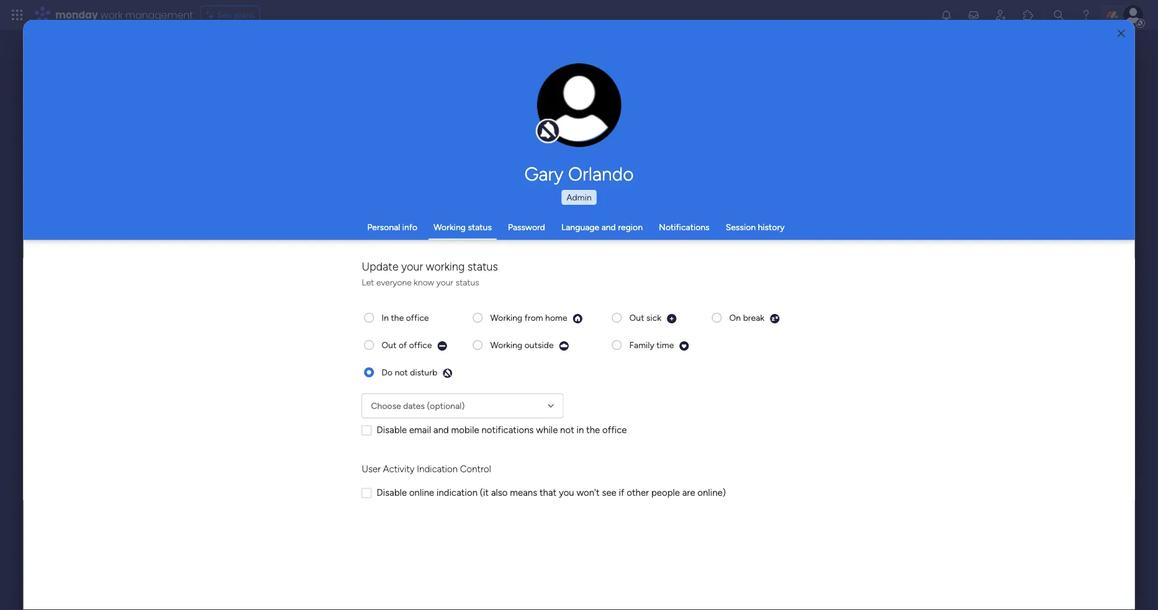 Task type: vqa. For each thing, say whether or not it's contained in the screenshot.
the v2 shortcuts up icon
no



Task type: locate. For each thing, give the bounding box(es) containing it.
0 horizontal spatial out
[[382, 340, 397, 351]]

not right do
[[395, 367, 408, 378]]

status
[[468, 222, 492, 233], [468, 260, 498, 274], [456, 277, 479, 288]]

out
[[630, 313, 645, 323], [382, 340, 397, 351]]

working status
[[434, 222, 492, 233]]

preview image right sick
[[667, 314, 677, 324]]

1 vertical spatial office
[[409, 340, 432, 351]]

disable for disable online indication (it also means that you won't see if other people are online)
[[377, 488, 407, 499]]

see
[[217, 10, 232, 20]]

choose
[[371, 401, 401, 412]]

0 vertical spatial the
[[391, 313, 404, 323]]

notifications
[[482, 425, 534, 436]]

session history
[[726, 222, 785, 233]]

in the office
[[382, 313, 429, 323]]

the
[[391, 313, 404, 323], [586, 425, 600, 436]]

0 vertical spatial and
[[602, 222, 616, 233]]

0 horizontal spatial not
[[395, 367, 408, 378]]

1 horizontal spatial your
[[437, 277, 454, 288]]

2 disable from the top
[[377, 488, 407, 499]]

0 horizontal spatial the
[[391, 313, 404, 323]]

personal info link
[[367, 222, 418, 233]]

do
[[382, 367, 393, 378]]

working for working status
[[434, 222, 466, 233]]

that
[[540, 488, 557, 499]]

work
[[100, 8, 123, 22]]

break
[[743, 313, 765, 323]]

everyone
[[376, 277, 412, 288]]

1 vertical spatial your
[[437, 277, 454, 288]]

personal info
[[367, 222, 418, 233]]

2 vertical spatial working
[[490, 340, 523, 351]]

select product image
[[11, 9, 24, 21]]

disable down activity
[[377, 488, 407, 499]]

password link
[[508, 222, 545, 233]]

status down working
[[456, 277, 479, 288]]

office up out of office
[[406, 313, 429, 323]]

your
[[401, 260, 423, 274], [437, 277, 454, 288]]

office right in
[[603, 425, 627, 436]]

disable
[[377, 425, 407, 436], [377, 488, 407, 499]]

working
[[434, 222, 466, 233], [490, 313, 523, 323], [490, 340, 523, 351]]

update
[[362, 260, 399, 274]]

1 disable from the top
[[377, 425, 407, 436]]

on break
[[730, 313, 765, 323]]

preview image right break
[[770, 314, 780, 324]]

0 vertical spatial disable
[[377, 425, 407, 436]]

family time
[[630, 340, 674, 351]]

plans
[[234, 10, 255, 20]]

preview image right disturb
[[443, 368, 453, 379]]

0 vertical spatial out
[[630, 313, 645, 323]]

1 vertical spatial preview image
[[679, 341, 690, 352]]

status left password in the top of the page
[[468, 222, 492, 233]]

0 vertical spatial preview image
[[667, 314, 677, 324]]

working left "outside"
[[490, 340, 523, 351]]

mobile
[[451, 425, 479, 436]]

people
[[652, 488, 680, 499]]

see
[[602, 488, 617, 499]]

out for out of office
[[382, 340, 397, 351]]

preview image
[[667, 314, 677, 324], [679, 341, 690, 352]]

outside
[[525, 340, 554, 351]]

if
[[619, 488, 625, 499]]

0 horizontal spatial and
[[434, 425, 449, 436]]

0 vertical spatial your
[[401, 260, 423, 274]]

1 horizontal spatial and
[[602, 222, 616, 233]]

from
[[525, 313, 543, 323]]

out for out sick
[[630, 313, 645, 323]]

out left sick
[[630, 313, 645, 323]]

help image
[[1080, 9, 1093, 21]]

2 vertical spatial status
[[456, 277, 479, 288]]

0 vertical spatial office
[[406, 313, 429, 323]]

preview image for on break
[[770, 314, 780, 324]]

1 vertical spatial out
[[382, 340, 397, 351]]

preview image for working outside
[[559, 341, 569, 352]]

won't
[[577, 488, 600, 499]]

preview image for do not disturb
[[443, 368, 453, 379]]

office for out of office
[[409, 340, 432, 351]]

0 horizontal spatial preview image
[[667, 314, 677, 324]]

disable down 'choose'
[[377, 425, 407, 436]]

0 vertical spatial not
[[395, 367, 408, 378]]

and
[[602, 222, 616, 233], [434, 425, 449, 436]]

1 horizontal spatial not
[[560, 425, 575, 436]]

preview image right "outside"
[[559, 341, 569, 352]]

and right email at the bottom left of the page
[[434, 425, 449, 436]]

not
[[395, 367, 408, 378], [560, 425, 575, 436]]

your up know
[[401, 260, 423, 274]]

gary orlando image
[[1124, 5, 1144, 25]]

working outside
[[490, 340, 554, 351]]

and left region
[[602, 222, 616, 233]]

0 horizontal spatial your
[[401, 260, 423, 274]]

working status link
[[434, 222, 492, 233]]

know
[[414, 277, 434, 288]]

office
[[406, 313, 429, 323], [409, 340, 432, 351], [603, 425, 627, 436]]

1 horizontal spatial preview image
[[679, 341, 690, 352]]

status right working
[[468, 260, 498, 274]]

your down working
[[437, 277, 454, 288]]

picture
[[567, 122, 592, 132]]

1 vertical spatial status
[[468, 260, 498, 274]]

1 vertical spatial working
[[490, 313, 523, 323]]

1 vertical spatial disable
[[377, 488, 407, 499]]

(optional)
[[427, 401, 465, 412]]

language and region link
[[562, 222, 643, 233]]

notifications link
[[659, 222, 710, 233]]

let
[[362, 277, 374, 288]]

email
[[409, 425, 431, 436]]

home
[[546, 313, 568, 323]]

preview image up disturb
[[437, 341, 448, 352]]

close image
[[1118, 29, 1125, 38]]

out sick
[[630, 313, 662, 323]]

preview image for out sick
[[667, 314, 677, 324]]

of
[[399, 340, 407, 351]]

gary orlando
[[525, 163, 634, 185]]

preview image right time
[[679, 341, 690, 352]]

1 horizontal spatial out
[[630, 313, 645, 323]]

control
[[460, 464, 491, 475]]

working for working from home
[[490, 313, 523, 323]]

out left of at the left bottom
[[382, 340, 397, 351]]

user activity indication control
[[362, 464, 491, 475]]

not left in
[[560, 425, 575, 436]]

0 vertical spatial working
[[434, 222, 466, 233]]

notifications image
[[941, 9, 953, 21]]

orlando
[[568, 163, 634, 185]]

time
[[657, 340, 674, 351]]

working left from
[[490, 313, 523, 323]]

out of office
[[382, 340, 432, 351]]

2 vertical spatial office
[[603, 425, 627, 436]]

office right of at the left bottom
[[409, 340, 432, 351]]

sick
[[647, 313, 662, 323]]

working right info
[[434, 222, 466, 233]]

0 vertical spatial status
[[468, 222, 492, 233]]

choose dates (optional)
[[371, 401, 465, 412]]

preview image
[[573, 314, 583, 324], [770, 314, 780, 324], [437, 341, 448, 352], [559, 341, 569, 352], [443, 368, 453, 379]]

in
[[577, 425, 584, 436]]

preview image right home
[[573, 314, 583, 324]]

1 horizontal spatial the
[[586, 425, 600, 436]]



Task type: describe. For each thing, give the bounding box(es) containing it.
monday work management
[[55, 8, 193, 22]]

language and region
[[562, 222, 643, 233]]

on
[[730, 313, 741, 323]]

other
[[627, 488, 649, 499]]

online)
[[698, 488, 726, 499]]

info
[[402, 222, 418, 233]]

while
[[536, 425, 558, 436]]

preview image for out of office
[[437, 341, 448, 352]]

preview image for family time
[[679, 341, 690, 352]]

do not disturb
[[382, 367, 438, 378]]

apps image
[[1023, 9, 1035, 21]]

password
[[508, 222, 545, 233]]

online
[[409, 488, 434, 499]]

see plans button
[[200, 6, 260, 24]]

disable for disable email and mobile notifications while not in the office
[[377, 425, 407, 436]]

1 vertical spatial and
[[434, 425, 449, 436]]

preview image for working from home
[[573, 314, 583, 324]]

user
[[362, 464, 381, 475]]

invite members image
[[995, 9, 1008, 21]]

inbox image
[[968, 9, 980, 21]]

activity
[[383, 464, 415, 475]]

means
[[510, 488, 537, 499]]

1 vertical spatial not
[[560, 425, 575, 436]]

change profile picture
[[553, 112, 606, 132]]

working for working outside
[[490, 340, 523, 351]]

gary
[[525, 163, 564, 185]]

1 vertical spatial the
[[586, 425, 600, 436]]

profile
[[583, 112, 606, 122]]

change profile picture button
[[537, 63, 622, 148]]

disturb
[[410, 367, 438, 378]]

monday
[[55, 8, 98, 22]]

indication
[[417, 464, 458, 475]]

indication
[[437, 488, 478, 499]]

are
[[683, 488, 696, 499]]

search everything image
[[1053, 9, 1065, 21]]

working
[[426, 260, 465, 274]]

management
[[125, 8, 193, 22]]

disable online indication (it also means that you won't see if other people are online)
[[377, 488, 726, 499]]

personal
[[367, 222, 400, 233]]

region
[[618, 222, 643, 233]]

family
[[630, 340, 655, 351]]

you
[[559, 488, 574, 499]]

admin
[[567, 192, 592, 203]]

office for in the office
[[406, 313, 429, 323]]

also
[[491, 488, 508, 499]]

in
[[382, 313, 389, 323]]

change
[[553, 112, 581, 122]]

history
[[758, 222, 785, 233]]

session history link
[[726, 222, 785, 233]]

see plans
[[217, 10, 255, 20]]

language
[[562, 222, 600, 233]]

update your working status let everyone know your status
[[362, 260, 498, 288]]

gary orlando button
[[408, 163, 750, 185]]

disable email and mobile notifications while not in the office
[[377, 425, 627, 436]]

working from home
[[490, 313, 568, 323]]

(it
[[480, 488, 489, 499]]

session
[[726, 222, 756, 233]]

gary orlando dialog
[[23, 20, 1135, 611]]

notifications
[[659, 222, 710, 233]]

dates
[[403, 401, 425, 412]]



